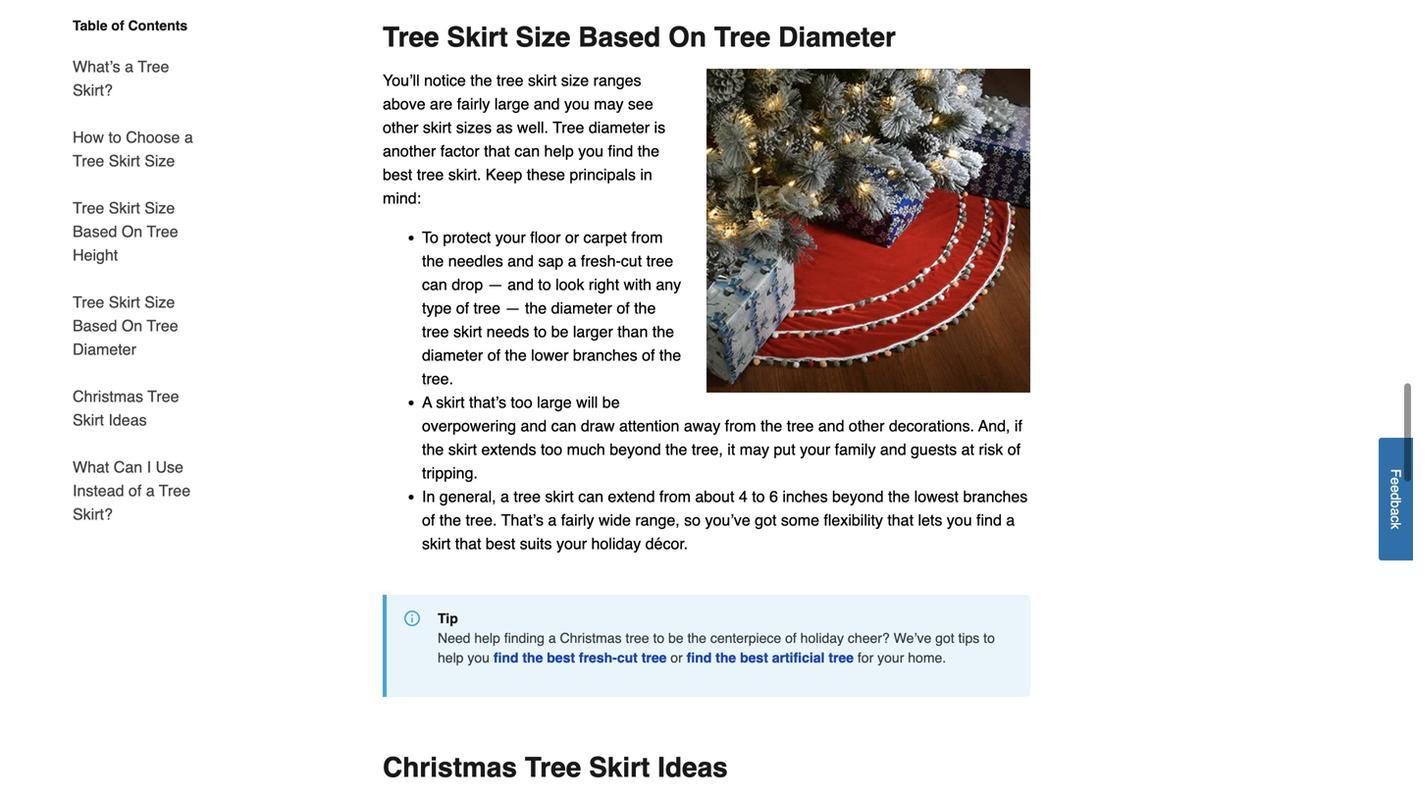Task type: locate. For each thing, give the bounding box(es) containing it.
you'll
[[383, 71, 420, 89]]

to right how
[[108, 128, 122, 146]]

for
[[858, 650, 874, 666]]

you right lets
[[947, 511, 973, 529]]

0 vertical spatial may
[[594, 95, 624, 113]]

e up d at the bottom of the page
[[1389, 477, 1405, 485]]

1 vertical spatial —
[[505, 299, 521, 317]]

0 vertical spatial fresh-
[[581, 252, 621, 270]]

or left "find the best artificial tree" "link"
[[671, 650, 683, 666]]

a inside button
[[1389, 508, 1405, 516]]

branches down risk at the right bottom of page
[[964, 487, 1028, 506]]

can
[[515, 142, 540, 160], [422, 275, 448, 294], [551, 417, 577, 435], [579, 487, 604, 506]]

diameter inside "table of contents" element
[[73, 340, 136, 358]]

that down general,
[[455, 535, 482, 553]]

and up the needs
[[508, 275, 534, 294]]

you've
[[705, 511, 751, 529]]

needs
[[487, 323, 530, 341]]

1 horizontal spatial branches
[[964, 487, 1028, 506]]

on for tree skirt size based on tree diameter link
[[122, 317, 143, 335]]

a up k
[[1389, 508, 1405, 516]]

f e e d b a c k button
[[1380, 438, 1414, 561]]

that
[[484, 142, 510, 160], [888, 511, 914, 529], [455, 535, 482, 553]]

0 vertical spatial beyond
[[610, 440, 661, 458]]

1 vertical spatial beyond
[[833, 487, 884, 506]]

2 vertical spatial christmas
[[383, 752, 517, 783]]

the
[[471, 71, 492, 89], [638, 142, 660, 160], [422, 252, 444, 270], [525, 299, 547, 317], [634, 299, 656, 317], [653, 323, 675, 341], [505, 346, 527, 364], [660, 346, 682, 364], [761, 417, 783, 435], [422, 440, 444, 458], [666, 440, 688, 458], [889, 487, 910, 506], [440, 511, 462, 529], [688, 630, 707, 646], [523, 650, 543, 666], [716, 650, 737, 666]]

size inside "how to choose a tree skirt size"
[[145, 152, 175, 170]]

mind:
[[383, 189, 421, 207]]

may right it
[[740, 440, 770, 458]]

christmas tree skirt ideas
[[73, 387, 179, 429], [383, 752, 728, 783]]

find inside you'll notice the tree skirt size ranges above are fairly large and you may see other skirt sizes as well. tree diameter is another factor that can help you find the best tree skirt. keep these principals in mind:
[[608, 142, 634, 160]]

2 vertical spatial based
[[73, 317, 117, 335]]

diameter down type
[[422, 346, 483, 364]]

1 horizontal spatial ideas
[[658, 752, 728, 783]]

fairly
[[457, 95, 490, 113], [561, 511, 595, 529]]

1 vertical spatial holiday
[[801, 630, 844, 646]]

on inside "tree skirt size based on tree diameter"
[[122, 317, 143, 335]]

skirt down are
[[423, 118, 452, 136]]

1 horizontal spatial —
[[505, 299, 521, 317]]

find the best artificial tree link
[[687, 650, 854, 666]]

diameter
[[589, 118, 650, 136], [551, 299, 613, 317], [422, 346, 483, 364]]

1 horizontal spatial holiday
[[801, 630, 844, 646]]

0 horizontal spatial help
[[438, 650, 464, 666]]

0 horizontal spatial tree skirt size based on tree diameter
[[73, 293, 178, 358]]

put
[[774, 440, 796, 458]]

help right need
[[475, 630, 501, 646]]

be up find the best fresh-cut tree or find the best artificial tree for your home.
[[669, 630, 684, 646]]

0 vertical spatial diameter
[[589, 118, 650, 136]]

fresh- inside 'to protect your floor or carpet from the needles and sap a fresh-cut tree can drop — and to look right with any type of tree — the diameter of the tree skirt needs to be larger than the diameter of the lower branches of the tree. a skirt that's too large will be overpowering and can draw attention away from the tree and other decorations. and, if the skirt extends too much beyond the tree, it may put your family and guests at risk of tripping. in general, a tree skirt can extend from about 4 to 6 inches beyond the lowest branches of the tree. that's a fairly wide range, so you've got some flexibility that lets you find a skirt that best suits your holiday décor.'
[[581, 252, 621, 270]]

needles
[[448, 252, 503, 270]]

0 horizontal spatial other
[[383, 118, 419, 136]]

size down choose
[[145, 152, 175, 170]]

1 vertical spatial based
[[73, 222, 117, 241]]

a inside need help finding a christmas tree to be the centerpiece of holiday cheer? we've got tips to help you
[[549, 630, 556, 646]]

draw
[[581, 417, 615, 435]]

tips
[[959, 630, 980, 646]]

2 vertical spatial help
[[438, 650, 464, 666]]

0 vertical spatial holiday
[[592, 535, 641, 553]]

what's a tree skirt?
[[73, 57, 169, 99]]

may down ranges
[[594, 95, 624, 113]]

0 vertical spatial other
[[383, 118, 419, 136]]

ideas inside christmas tree skirt ideas
[[108, 411, 147, 429]]

range,
[[636, 511, 680, 529]]

sap
[[538, 252, 564, 270]]

0 horizontal spatial got
[[755, 511, 777, 529]]

0 vertical spatial tree skirt size based on tree diameter
[[383, 22, 896, 53]]

0 horizontal spatial holiday
[[592, 535, 641, 553]]

0 horizontal spatial fairly
[[457, 95, 490, 113]]

0 vertical spatial —
[[488, 275, 503, 294]]

fairly left wide at the bottom left of the page
[[561, 511, 595, 529]]

artificial
[[772, 650, 825, 666]]

any
[[656, 275, 682, 294]]

2 vertical spatial be
[[669, 630, 684, 646]]

how to choose a tree skirt size
[[73, 128, 193, 170]]

2 vertical spatial that
[[455, 535, 482, 553]]

your right 'put'
[[800, 440, 831, 458]]

tree. down general,
[[466, 511, 497, 529]]

the left lowest at the right of the page
[[889, 487, 910, 506]]

well.
[[517, 118, 549, 136]]

1 horizontal spatial large
[[537, 393, 572, 411]]

these
[[527, 165, 565, 184]]

on
[[669, 22, 707, 53], [122, 222, 143, 241], [122, 317, 143, 335]]

you inside 'to protect your floor or carpet from the needles and sap a fresh-cut tree can drop — and to look right with any type of tree — the diameter of the tree skirt needs to be larger than the diameter of the lower branches of the tree. a skirt that's too large will be overpowering and can draw attention away from the tree and other decorations. and, if the skirt extends too much beyond the tree, it may put your family and guests at risk of tripping. in general, a tree skirt can extend from about 4 to 6 inches beyond the lowest branches of the tree. that's a fairly wide range, so you've got some flexibility that lets you find a skirt that best suits your holiday décor.'
[[947, 511, 973, 529]]

0 vertical spatial christmas tree skirt ideas
[[73, 387, 179, 429]]

0 horizontal spatial branches
[[573, 346, 638, 364]]

4
[[739, 487, 748, 506]]

1 horizontal spatial christmas tree skirt ideas
[[383, 752, 728, 783]]

1 vertical spatial cut
[[617, 650, 638, 666]]

tip
[[438, 611, 458, 626]]

1 vertical spatial tree skirt size based on tree diameter
[[73, 293, 178, 358]]

0 horizontal spatial diameter
[[73, 340, 136, 358]]

be
[[551, 323, 569, 341], [603, 393, 620, 411], [669, 630, 684, 646]]

lowest
[[915, 487, 959, 506]]

size
[[561, 71, 589, 89]]

b
[[1389, 500, 1405, 508]]

tree,
[[692, 440, 723, 458]]

find the best fresh-cut tree or find the best artificial tree for your home.
[[494, 650, 947, 666]]

find
[[608, 142, 634, 160], [977, 511, 1002, 529], [494, 650, 519, 666], [687, 650, 712, 666]]

skirt
[[528, 71, 557, 89], [423, 118, 452, 136], [454, 323, 482, 341], [436, 393, 465, 411], [448, 440, 477, 458], [545, 487, 574, 506], [422, 535, 451, 553]]

large left the will
[[537, 393, 572, 411]]

or
[[565, 228, 579, 246], [671, 650, 683, 666]]

tree skirt size based on tree diameter down 'height'
[[73, 293, 178, 358]]

info image
[[405, 611, 420, 626]]

be inside need help finding a christmas tree to be the centerpiece of holiday cheer? we've got tips to help you
[[669, 630, 684, 646]]

1 horizontal spatial that
[[484, 142, 510, 160]]

1 horizontal spatial too
[[541, 440, 563, 458]]

1 vertical spatial christmas
[[560, 630, 622, 646]]

e up b in the bottom of the page
[[1389, 485, 1405, 493]]

be up lower
[[551, 323, 569, 341]]

0 horizontal spatial beyond
[[610, 440, 661, 458]]

0 vertical spatial that
[[484, 142, 510, 160]]

skirt inside christmas tree skirt ideas
[[73, 411, 104, 429]]

extend
[[608, 487, 655, 506]]

if
[[1015, 417, 1023, 435]]

— up the needs
[[505, 299, 521, 317]]

a right what's
[[125, 57, 133, 76]]

a inside the what can i use instead of a tree skirt?
[[146, 482, 155, 500]]

beyond up flexibility
[[833, 487, 884, 506]]

1 horizontal spatial be
[[603, 393, 620, 411]]

help up these
[[544, 142, 574, 160]]

help down need
[[438, 650, 464, 666]]

got
[[755, 511, 777, 529], [936, 630, 955, 646]]

holiday down wide at the bottom left of the page
[[592, 535, 641, 553]]

0 vertical spatial too
[[511, 393, 533, 411]]

0 vertical spatial christmas
[[73, 387, 143, 406]]

other down above
[[383, 118, 419, 136]]

of inside the what can i use instead of a tree skirt?
[[129, 482, 142, 500]]

1 horizontal spatial help
[[475, 630, 501, 646]]

got down 6
[[755, 511, 777, 529]]

0 vertical spatial diameter
[[779, 22, 896, 53]]

best inside you'll notice the tree skirt size ranges above are fairly large and you may see other skirt sizes as well. tree diameter is another factor that can help you find the best tree skirt. keep these principals in mind:
[[383, 165, 413, 184]]

what's
[[73, 57, 120, 76]]

factor
[[441, 142, 480, 160]]

2 vertical spatial on
[[122, 317, 143, 335]]

1 vertical spatial skirt?
[[73, 505, 113, 523]]

or inside 'to protect your floor or carpet from the needles and sap a fresh-cut tree can drop — and to look right with any type of tree — the diameter of the tree skirt needs to be larger than the diameter of the lower branches of the tree. a skirt that's too large will be overpowering and can draw attention away from the tree and other decorations. and, if the skirt extends too much beyond the tree, it may put your family and guests at risk of tripping. in general, a tree skirt can extend from about 4 to 6 inches beyond the lowest branches of the tree. that's a fairly wide range, so you've got some flexibility that lets you find a skirt that best suits your holiday décor.'
[[565, 228, 579, 246]]

0 horizontal spatial christmas tree skirt ideas
[[73, 387, 179, 429]]

skirt down the overpowering in the left of the page
[[448, 440, 477, 458]]

2 horizontal spatial be
[[669, 630, 684, 646]]

1 vertical spatial large
[[537, 393, 572, 411]]

skirt?
[[73, 81, 113, 99], [73, 505, 113, 523]]

away
[[684, 417, 721, 435]]

2 horizontal spatial christmas
[[560, 630, 622, 646]]

the up tripping.
[[422, 440, 444, 458]]

holiday inside need help finding a christmas tree to be the centerpiece of holiday cheer? we've got tips to help you
[[801, 630, 844, 646]]

a right choose
[[184, 128, 193, 146]]

c
[[1389, 516, 1405, 522]]

tree skirt size based on tree diameter
[[383, 22, 896, 53], [73, 293, 178, 358]]

based up 'height'
[[73, 222, 117, 241]]

in
[[422, 487, 435, 506]]

0 horizontal spatial ideas
[[108, 411, 147, 429]]

finding
[[504, 630, 545, 646]]

can down well.
[[515, 142, 540, 160]]

1 vertical spatial fairly
[[561, 511, 595, 529]]

a inside "how to choose a tree skirt size"
[[184, 128, 193, 146]]

2 horizontal spatial help
[[544, 142, 574, 160]]

home.
[[908, 650, 947, 666]]

1 vertical spatial be
[[603, 393, 620, 411]]

that left lets
[[888, 511, 914, 529]]

can up much
[[551, 417, 577, 435]]

you down size
[[565, 95, 590, 113]]

fairly inside you'll notice the tree skirt size ranges above are fairly large and you may see other skirt sizes as well. tree diameter is another factor that can help you find the best tree skirt. keep these principals in mind:
[[457, 95, 490, 113]]

protect
[[443, 228, 491, 246]]

the down with
[[634, 299, 656, 317]]

based inside tree skirt size based on tree height
[[73, 222, 117, 241]]

1 vertical spatial help
[[475, 630, 501, 646]]

0 vertical spatial fairly
[[457, 95, 490, 113]]

1 vertical spatial on
[[122, 222, 143, 241]]

0 horizontal spatial large
[[495, 95, 530, 113]]

0 horizontal spatial —
[[488, 275, 503, 294]]

you down need
[[468, 650, 490, 666]]

that up keep
[[484, 142, 510, 160]]

1 horizontal spatial may
[[740, 440, 770, 458]]

0 horizontal spatial too
[[511, 393, 533, 411]]

tree
[[497, 71, 524, 89], [417, 165, 444, 184], [647, 252, 674, 270], [474, 299, 501, 317], [422, 323, 449, 341], [787, 417, 814, 435], [514, 487, 541, 506], [626, 630, 650, 646], [642, 650, 667, 666], [829, 650, 854, 666]]

0 vertical spatial ideas
[[108, 411, 147, 429]]

e
[[1389, 477, 1405, 485], [1389, 485, 1405, 493]]

the down general,
[[440, 511, 462, 529]]

fairly up sizes
[[457, 95, 490, 113]]

1 vertical spatial ideas
[[658, 752, 728, 783]]

of down in
[[422, 511, 435, 529]]

based down 'height'
[[73, 317, 117, 335]]

skirt down in
[[422, 535, 451, 553]]

0 vertical spatial got
[[755, 511, 777, 529]]

holiday
[[592, 535, 641, 553], [801, 630, 844, 646]]

1 vertical spatial diameter
[[551, 299, 613, 317]]

too left much
[[541, 440, 563, 458]]

branches down larger
[[573, 346, 638, 364]]

diameter
[[779, 22, 896, 53], [73, 340, 136, 358]]

0 vertical spatial help
[[544, 142, 574, 160]]

2 skirt? from the top
[[73, 505, 113, 523]]

other inside you'll notice the tree skirt size ranges above are fairly large and you may see other skirt sizes as well. tree diameter is another factor that can help you find the best tree skirt. keep these principals in mind:
[[383, 118, 419, 136]]

on inside tree skirt size based on tree height
[[122, 222, 143, 241]]

general,
[[440, 487, 496, 506]]

of up artificial
[[786, 630, 797, 646]]

how
[[73, 128, 104, 146]]

0 vertical spatial or
[[565, 228, 579, 246]]

1 vertical spatial christmas tree skirt ideas
[[383, 752, 728, 783]]

find down centerpiece
[[687, 650, 712, 666]]

at
[[962, 440, 975, 458]]

skirt? down instead
[[73, 505, 113, 523]]

0 vertical spatial be
[[551, 323, 569, 341]]

1 vertical spatial branches
[[964, 487, 1028, 506]]

christmas inside need help finding a christmas tree to be the centerpiece of holiday cheer? we've got tips to help you
[[560, 630, 622, 646]]

risk
[[979, 440, 1004, 458]]

1 horizontal spatial tree.
[[466, 511, 497, 529]]

1 e from the top
[[1389, 477, 1405, 485]]

a
[[125, 57, 133, 76], [184, 128, 193, 146], [568, 252, 577, 270], [146, 482, 155, 500], [501, 487, 510, 506], [1389, 508, 1405, 516], [548, 511, 557, 529], [1007, 511, 1015, 529], [549, 630, 556, 646]]

what can i use instead of a tree skirt?
[[73, 458, 191, 523]]

0 horizontal spatial may
[[594, 95, 624, 113]]

décor.
[[646, 535, 689, 553]]

skirt? down what's
[[73, 81, 113, 99]]

a red tree skirt with colorful pom poms under an artificial christmas tree and wrapped presents. image
[[707, 69, 1031, 393]]

from up it
[[725, 417, 757, 435]]

is
[[654, 118, 666, 136]]

from
[[632, 228, 663, 246], [725, 417, 757, 435], [660, 487, 691, 506]]

and up well.
[[534, 95, 560, 113]]

to down sap
[[538, 275, 551, 294]]

large inside you'll notice the tree skirt size ranges above are fairly large and you may see other skirt sizes as well. tree diameter is another factor that can help you find the best tree skirt. keep these principals in mind:
[[495, 95, 530, 113]]

based
[[579, 22, 661, 53], [73, 222, 117, 241], [73, 317, 117, 335]]

from up so
[[660, 487, 691, 506]]

0 vertical spatial large
[[495, 95, 530, 113]]

too right that's
[[511, 393, 533, 411]]

from right carpet
[[632, 228, 663, 246]]

size down the how to choose a tree skirt size link
[[145, 199, 175, 217]]

too
[[511, 393, 533, 411], [541, 440, 563, 458]]

1 vertical spatial may
[[740, 440, 770, 458]]

find down finding
[[494, 650, 519, 666]]

a inside what's a tree skirt?
[[125, 57, 133, 76]]

0 horizontal spatial christmas
[[73, 387, 143, 406]]

beyond down attention
[[610, 440, 661, 458]]

and up family
[[819, 417, 845, 435]]

and up "extends"
[[521, 417, 547, 435]]

1 skirt? from the top
[[73, 81, 113, 99]]

skirt inside "how to choose a tree skirt size"
[[109, 152, 140, 170]]

1 vertical spatial got
[[936, 630, 955, 646]]

the left 'tree,'
[[666, 440, 688, 458]]

use
[[156, 458, 184, 476]]

other up family
[[849, 417, 885, 435]]

tree
[[383, 22, 440, 53], [715, 22, 771, 53], [138, 57, 169, 76], [553, 118, 585, 136], [73, 152, 104, 170], [73, 199, 104, 217], [147, 222, 178, 241], [73, 293, 104, 311], [147, 317, 178, 335], [148, 387, 179, 406], [159, 482, 191, 500], [525, 752, 582, 783]]

0 vertical spatial skirt?
[[73, 81, 113, 99]]

we've
[[894, 630, 932, 646]]

tree.
[[422, 370, 454, 388], [466, 511, 497, 529]]

to
[[108, 128, 122, 146], [538, 275, 551, 294], [534, 323, 547, 341], [752, 487, 765, 506], [653, 630, 665, 646], [984, 630, 995, 646]]

holiday up artificial
[[801, 630, 844, 646]]

the inside need help finding a christmas tree to be the centerpiece of holiday cheer? we've got tips to help you
[[688, 630, 707, 646]]

1 vertical spatial other
[[849, 417, 885, 435]]

1 horizontal spatial beyond
[[833, 487, 884, 506]]

a right finding
[[549, 630, 556, 646]]

large up 'as'
[[495, 95, 530, 113]]

the right notice
[[471, 71, 492, 89]]

find up principals
[[608, 142, 634, 160]]

and
[[534, 95, 560, 113], [508, 252, 534, 270], [508, 275, 534, 294], [521, 417, 547, 435], [819, 417, 845, 435], [881, 440, 907, 458]]

find inside 'to protect your floor or carpet from the needles and sap a fresh-cut tree can drop — and to look right with any type of tree — the diameter of the tree skirt needs to be larger than the diameter of the lower branches of the tree. a skirt that's too large will be overpowering and can draw attention away from the tree and other decorations. and, if the skirt extends too much beyond the tree, it may put your family and guests at risk of tripping. in general, a tree skirt can extend from about 4 to 6 inches beyond the lowest branches of the tree. that's a fairly wide range, so you've got some flexibility that lets you find a skirt that best suits your holiday décor.'
[[977, 511, 1002, 529]]

2 vertical spatial from
[[660, 487, 691, 506]]

another
[[383, 142, 436, 160]]

based for tree skirt size based on tree diameter link
[[73, 317, 117, 335]]

tree skirt size based on tree diameter up ranges
[[383, 22, 896, 53]]

0 vertical spatial cut
[[621, 252, 642, 270]]

f e e d b a c k
[[1389, 469, 1405, 529]]

1 horizontal spatial got
[[936, 630, 955, 646]]

1 horizontal spatial or
[[671, 650, 683, 666]]

find right lets
[[977, 511, 1002, 529]]

large
[[495, 95, 530, 113], [537, 393, 572, 411]]

1 vertical spatial diameter
[[73, 340, 136, 358]]



Task type: vqa. For each thing, say whether or not it's contained in the screenshot.
the &
no



Task type: describe. For each thing, give the bounding box(es) containing it.
large inside 'to protect your floor or carpet from the needles and sap a fresh-cut tree can drop — and to look right with any type of tree — the diameter of the tree skirt needs to be larger than the diameter of the lower branches of the tree. a skirt that's too large will be overpowering and can draw attention away from the tree and other decorations. and, if the skirt extends too much beyond the tree, it may put your family and guests at risk of tripping. in general, a tree skirt can extend from about 4 to 6 inches beyond the lowest branches of the tree. that's a fairly wide range, so you've got some flexibility that lets you find a skirt that best suits your holiday décor.'
[[537, 393, 572, 411]]

larger
[[573, 323, 613, 341]]

to left 6
[[752, 487, 765, 506]]

may inside you'll notice the tree skirt size ranges above are fairly large and you may see other skirt sizes as well. tree diameter is another factor that can help you find the best tree skirt. keep these principals in mind:
[[594, 95, 624, 113]]

about
[[696, 487, 735, 506]]

centerpiece
[[711, 630, 782, 646]]

1 horizontal spatial diameter
[[779, 22, 896, 53]]

the up the needs
[[525, 299, 547, 317]]

tree inside the what can i use instead of a tree skirt?
[[159, 482, 191, 500]]

need help finding a christmas tree to be the centerpiece of holiday cheer? we've got tips to help you
[[438, 630, 995, 666]]

can up wide at the bottom left of the page
[[579, 487, 604, 506]]

and right family
[[881, 440, 907, 458]]

a up that's
[[501, 487, 510, 506]]

1 horizontal spatial christmas
[[383, 752, 517, 783]]

may inside 'to protect your floor or carpet from the needles and sap a fresh-cut tree can drop — and to look right with any type of tree — the diameter of the tree skirt needs to be larger than the diameter of the lower branches of the tree. a skirt that's too large will be overpowering and can draw attention away from the tree and other decorations. and, if the skirt extends too much beyond the tree, it may put your family and guests at risk of tripping. in general, a tree skirt can extend from about 4 to 6 inches beyond the lowest branches of the tree. that's a fairly wide range, so you've got some flexibility that lets you find a skirt that best suits your holiday décor.'
[[740, 440, 770, 458]]

of inside need help finding a christmas tree to be the centerpiece of holiday cheer? we've got tips to help you
[[786, 630, 797, 646]]

a right lets
[[1007, 511, 1015, 529]]

that inside you'll notice the tree skirt size ranges above are fairly large and you may see other skirt sizes as well. tree diameter is another factor that can help you find the best tree skirt. keep these principals in mind:
[[484, 142, 510, 160]]

than
[[618, 323, 648, 341]]

to right the tips
[[984, 630, 995, 646]]

of up than
[[617, 299, 630, 317]]

d
[[1389, 493, 1405, 500]]

1 vertical spatial from
[[725, 417, 757, 435]]

the down finding
[[523, 650, 543, 666]]

some
[[781, 511, 820, 529]]

1 vertical spatial too
[[541, 440, 563, 458]]

keep
[[486, 165, 523, 184]]

your left floor
[[496, 228, 526, 246]]

0 vertical spatial tree.
[[422, 370, 454, 388]]

to up lower
[[534, 323, 547, 341]]

skirt? inside what's a tree skirt?
[[73, 81, 113, 99]]

are
[[430, 95, 453, 113]]

and,
[[979, 417, 1011, 435]]

a right sap
[[568, 252, 577, 270]]

choose
[[126, 128, 180, 146]]

6
[[770, 487, 779, 506]]

drop
[[452, 275, 483, 294]]

size up size
[[516, 22, 571, 53]]

tree inside what's a tree skirt?
[[138, 57, 169, 76]]

diameter inside you'll notice the tree skirt size ranges above are fairly large and you may see other skirt sizes as well. tree diameter is another factor that can help you find the best tree skirt. keep these principals in mind:
[[589, 118, 650, 136]]

tripping.
[[422, 464, 478, 482]]

k
[[1389, 522, 1405, 529]]

right
[[589, 275, 620, 294]]

tree skirt size based on tree diameter link
[[73, 279, 204, 373]]

tree inside "how to choose a tree skirt size"
[[73, 152, 104, 170]]

with
[[624, 275, 652, 294]]

cut inside 'to protect your floor or carpet from the needles and sap a fresh-cut tree can drop — and to look right with any type of tree — the diameter of the tree skirt needs to be larger than the diameter of the lower branches of the tree. a skirt that's too large will be overpowering and can draw attention away from the tree and other decorations. and, if the skirt extends too much beyond the tree, it may put your family and guests at risk of tripping. in general, a tree skirt can extend from about 4 to 6 inches beyond the lowest branches of the tree. that's a fairly wide range, so you've got some flexibility that lets you find a skirt that best suits your holiday décor.'
[[621, 252, 642, 270]]

tree skirt size based on tree height link
[[73, 185, 204, 279]]

0 horizontal spatial that
[[455, 535, 482, 553]]

based for tree skirt size based on tree height link
[[73, 222, 117, 241]]

suits
[[520, 535, 552, 553]]

of down the needs
[[488, 346, 501, 364]]

to up find the best fresh-cut tree or find the best artificial tree for your home.
[[653, 630, 665, 646]]

your right for
[[878, 650, 905, 666]]

need
[[438, 630, 471, 646]]

overpowering
[[422, 417, 517, 435]]

size inside tree skirt size based on tree height
[[145, 199, 175, 217]]

table of contents
[[73, 18, 188, 33]]

much
[[567, 440, 606, 458]]

of down 'drop'
[[456, 299, 469, 317]]

got inside 'to protect your floor or carpet from the needles and sap a fresh-cut tree can drop — and to look right with any type of tree — the diameter of the tree skirt needs to be larger than the diameter of the lower branches of the tree. a skirt that's too large will be overpowering and can draw attention away from the tree and other decorations. and, if the skirt extends too much beyond the tree, it may put your family and guests at risk of tripping. in general, a tree skirt can extend from about 4 to 6 inches beyond the lowest branches of the tree. that's a fairly wide range, so you've got some flexibility that lets you find a skirt that best suits your holiday décor.'
[[755, 511, 777, 529]]

2 horizontal spatial that
[[888, 511, 914, 529]]

the up in in the top of the page
[[638, 142, 660, 160]]

to inside "how to choose a tree skirt size"
[[108, 128, 122, 146]]

family
[[835, 440, 876, 458]]

flexibility
[[824, 511, 884, 529]]

contents
[[128, 18, 188, 33]]

skirt? inside the what can i use instead of a tree skirt?
[[73, 505, 113, 523]]

that's
[[502, 511, 544, 529]]

and inside you'll notice the tree skirt size ranges above are fairly large and you may see other skirt sizes as well. tree diameter is another factor that can help you find the best tree skirt. keep these principals in mind:
[[534, 95, 560, 113]]

on for tree skirt size based on tree height link
[[122, 222, 143, 241]]

attention
[[620, 417, 680, 435]]

f
[[1389, 469, 1405, 477]]

that's
[[469, 393, 507, 411]]

decorations.
[[889, 417, 975, 435]]

the down to
[[422, 252, 444, 270]]

you up principals
[[579, 142, 604, 160]]

instead
[[73, 482, 124, 500]]

tree inside you'll notice the tree skirt size ranges above are fairly large and you may see other skirt sizes as well. tree diameter is another factor that can help you find the best tree skirt. keep these principals in mind:
[[553, 118, 585, 136]]

help inside you'll notice the tree skirt size ranges above are fairly large and you may see other skirt sizes as well. tree diameter is another factor that can help you find the best tree skirt. keep these principals in mind:
[[544, 142, 574, 160]]

tree skirt size based on tree height
[[73, 199, 178, 264]]

christmas tree skirt ideas inside "table of contents" element
[[73, 387, 179, 429]]

the up 'put'
[[761, 417, 783, 435]]

can up type
[[422, 275, 448, 294]]

your right suits
[[557, 535, 587, 553]]

got inside need help finding a christmas tree to be the centerpiece of holiday cheer? we've got tips to help you
[[936, 630, 955, 646]]

it
[[728, 440, 736, 458]]

you inside need help finding a christmas tree to be the centerpiece of holiday cheer? we've got tips to help you
[[468, 650, 490, 666]]

fairly inside 'to protect your floor or carpet from the needles and sap a fresh-cut tree can drop — and to look right with any type of tree — the diameter of the tree skirt needs to be larger than the diameter of the lower branches of the tree. a skirt that's too large will be overpowering and can draw attention away from the tree and other decorations. and, if the skirt extends too much beyond the tree, it may put your family and guests at risk of tripping. in general, a tree skirt can extend from about 4 to 6 inches beyond the lowest branches of the tree. that's a fairly wide range, so you've got some flexibility that lets you find a skirt that best suits your holiday décor.'
[[561, 511, 595, 529]]

christmas inside christmas tree skirt ideas
[[73, 387, 143, 406]]

skirt left size
[[528, 71, 557, 89]]

1 vertical spatial or
[[671, 650, 683, 666]]

inches
[[783, 487, 828, 506]]

what can i use instead of a tree skirt? link
[[73, 444, 204, 526]]

carpet
[[584, 228, 627, 246]]

tree inside christmas tree skirt ideas
[[148, 387, 179, 406]]

1 vertical spatial tree.
[[466, 511, 497, 529]]

1 vertical spatial fresh-
[[579, 650, 617, 666]]

floor
[[530, 228, 561, 246]]

in
[[641, 165, 653, 184]]

of right risk at the right bottom of page
[[1008, 440, 1021, 458]]

0 vertical spatial based
[[579, 22, 661, 53]]

table of contents element
[[57, 16, 204, 526]]

of down than
[[642, 346, 655, 364]]

lets
[[919, 511, 943, 529]]

1 horizontal spatial tree skirt size based on tree diameter
[[383, 22, 896, 53]]

0 vertical spatial from
[[632, 228, 663, 246]]

and left sap
[[508, 252, 534, 270]]

ranges
[[594, 71, 642, 89]]

above
[[383, 95, 426, 113]]

see
[[628, 95, 654, 113]]

what's a tree skirt? link
[[73, 43, 204, 114]]

holiday inside 'to protect your floor or carpet from the needles and sap a fresh-cut tree can drop — and to look right with any type of tree — the diameter of the tree skirt needs to be larger than the diameter of the lower branches of the tree. a skirt that's too large will be overpowering and can draw attention away from the tree and other decorations. and, if the skirt extends too much beyond the tree, it may put your family and guests at risk of tripping. in general, a tree skirt can extend from about 4 to 6 inches beyond the lowest branches of the tree. that's a fairly wide range, so you've got some flexibility that lets you find a skirt that best suits your holiday décor.'
[[592, 535, 641, 553]]

tree inside need help finding a christmas tree to be the centerpiece of holiday cheer? we've got tips to help you
[[626, 630, 650, 646]]

to protect your floor or carpet from the needles and sap a fresh-cut tree can drop — and to look right with any type of tree — the diameter of the tree skirt needs to be larger than the diameter of the lower branches of the tree. a skirt that's too large will be overpowering and can draw attention away from the tree and other decorations. and, if the skirt extends too much beyond the tree, it may put your family and guests at risk of tripping. in general, a tree skirt can extend from about 4 to 6 inches beyond the lowest branches of the tree. that's a fairly wide range, so you've got some flexibility that lets you find a skirt that best suits your holiday décor.
[[422, 228, 1028, 553]]

wide
[[599, 511, 631, 529]]

0 vertical spatial branches
[[573, 346, 638, 364]]

as
[[496, 118, 513, 136]]

0 horizontal spatial be
[[551, 323, 569, 341]]

skirt left the needs
[[454, 323, 482, 341]]

christmas tree skirt ideas link
[[73, 373, 204, 444]]

other inside 'to protect your floor or carpet from the needles and sap a fresh-cut tree can drop — and to look right with any type of tree — the diameter of the tree skirt needs to be larger than the diameter of the lower branches of the tree. a skirt that's too large will be overpowering and can draw attention away from the tree and other decorations. and, if the skirt extends too much beyond the tree, it may put your family and guests at risk of tripping. in general, a tree skirt can extend from about 4 to 6 inches beyond the lowest branches of the tree. that's a fairly wide range, so you've got some flexibility that lets you find a skirt that best suits your holiday décor.'
[[849, 417, 885, 435]]

size down tree skirt size based on tree height link
[[145, 293, 175, 311]]

skirt inside tree skirt size based on tree height
[[109, 199, 140, 217]]

2 e from the top
[[1389, 485, 1405, 493]]

the down the needs
[[505, 346, 527, 364]]

how to choose a tree skirt size link
[[73, 114, 204, 185]]

skirt up suits
[[545, 487, 574, 506]]

i
[[147, 458, 151, 476]]

extends
[[482, 440, 537, 458]]

can
[[114, 458, 143, 476]]

a
[[422, 393, 432, 411]]

the right than
[[653, 323, 675, 341]]

principals
[[570, 165, 636, 184]]

find the best fresh-cut tree link
[[494, 650, 667, 666]]

the down centerpiece
[[716, 650, 737, 666]]

you'll notice the tree skirt size ranges above are fairly large and you may see other skirt sizes as well. tree diameter is another factor that can help you find the best tree skirt. keep these principals in mind:
[[383, 71, 666, 207]]

what
[[73, 458, 109, 476]]

tree skirt size based on tree diameter inside tree skirt size based on tree diameter link
[[73, 293, 178, 358]]

skirt right a
[[436, 393, 465, 411]]

can inside you'll notice the tree skirt size ranges above are fairly large and you may see other skirt sizes as well. tree diameter is another factor that can help you find the best tree skirt. keep these principals in mind:
[[515, 142, 540, 160]]

notice
[[424, 71, 466, 89]]

of right the table on the top
[[111, 18, 124, 33]]

2 vertical spatial diameter
[[422, 346, 483, 364]]

best inside 'to protect your floor or carpet from the needles and sap a fresh-cut tree can drop — and to look right with any type of tree — the diameter of the tree skirt needs to be larger than the diameter of the lower branches of the tree. a skirt that's too large will be overpowering and can draw attention away from the tree and other decorations. and, if the skirt extends too much beyond the tree, it may put your family and guests at risk of tripping. in general, a tree skirt can extend from about 4 to 6 inches beyond the lowest branches of the tree. that's a fairly wide range, so you've got some flexibility that lets you find a skirt that best suits your holiday décor.'
[[486, 535, 516, 553]]

will
[[576, 393, 598, 411]]

a up suits
[[548, 511, 557, 529]]

table
[[73, 18, 108, 33]]

type
[[422, 299, 452, 317]]

the down any
[[660, 346, 682, 364]]

lower
[[531, 346, 569, 364]]

look
[[556, 275, 585, 294]]

cheer?
[[848, 630, 890, 646]]

0 vertical spatial on
[[669, 22, 707, 53]]



